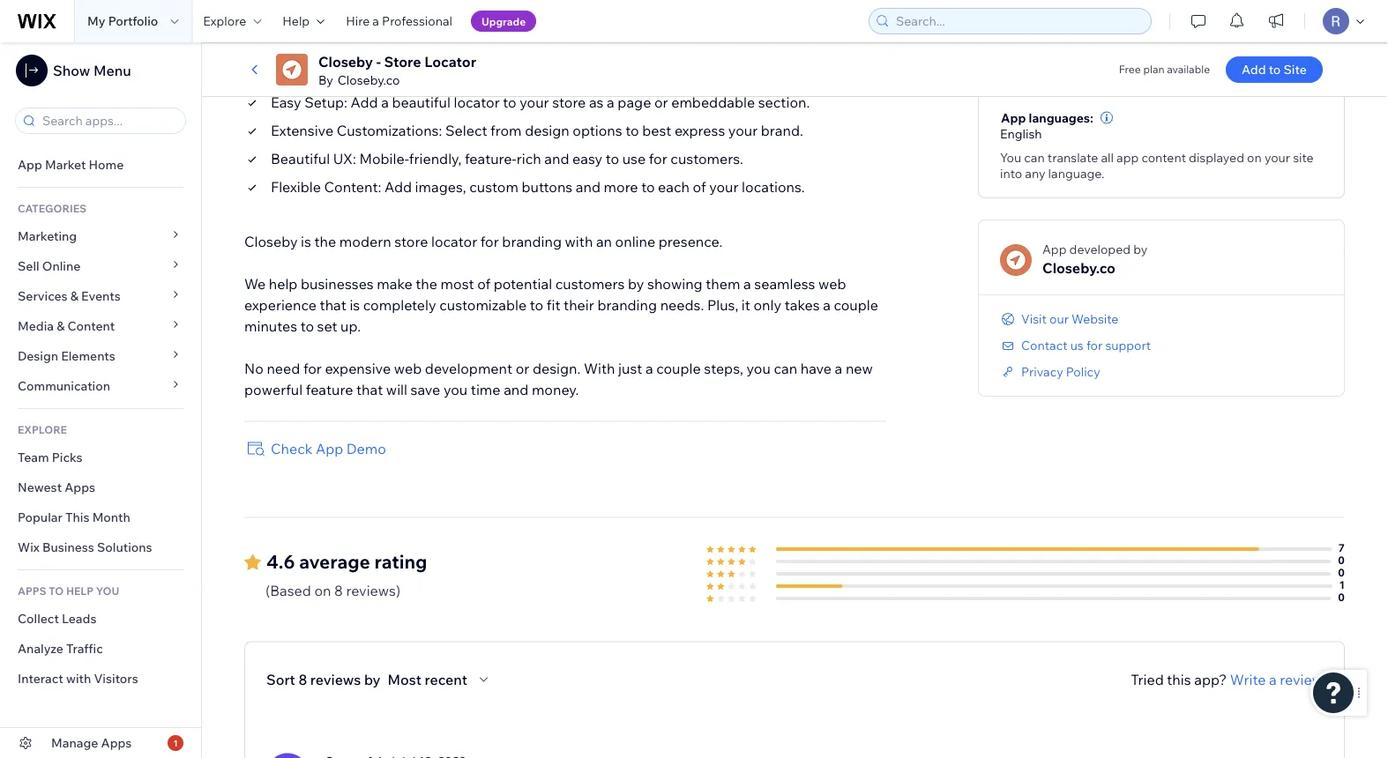 Task type: locate. For each thing, give the bounding box(es) containing it.
app inside check app demo link
[[316, 440, 343, 458]]

- inside the closeby - store locator by closeby.co
[[376, 53, 381, 71]]

0 vertical spatial locator
[[454, 94, 500, 111]]

1 vertical spatial with
[[66, 671, 91, 687]]

0 horizontal spatial branding
[[502, 233, 562, 251]]

closeby.co down the developed
[[1043, 260, 1116, 278]]

web up takes
[[819, 275, 846, 293]]

1 horizontal spatial 8
[[334, 582, 343, 600]]

0 horizontal spatial web
[[394, 360, 422, 378]]

apps right manage
[[101, 736, 132, 751]]

couple right takes
[[834, 297, 879, 314]]

2 horizontal spatial and
[[576, 178, 601, 196]]

app developed by closeby.co
[[1043, 242, 1148, 278]]

you down development on the left
[[444, 381, 468, 399]]

closeby up help
[[244, 233, 298, 251]]

- for closeby - store locator overview
[[320, 46, 326, 70]]

1 vertical spatial closeby.co
[[1043, 260, 1116, 278]]

0 vertical spatial apps
[[65, 480, 95, 495]]

&
[[70, 288, 78, 304], [57, 318, 65, 334]]

store left as
[[552, 94, 586, 111]]

your
[[520, 94, 549, 111], [729, 122, 758, 139], [1265, 150, 1291, 166], [709, 178, 739, 196]]

site
[[1293, 150, 1314, 166]]

by left "showing"
[[628, 275, 644, 293]]

closeby down 'help'
[[244, 46, 316, 70]]

can inside closeby is the modern store locator for branding with an online presence. we help businesses make the most of potential customers by showing them a seamless web experience that is completely customizable to fit their branding needs. plus, it only takes a couple minutes to set up. no need for expensive web development or design. with just a couple steps, you can have a new powerful feature that will save you time and money.
[[774, 360, 798, 378]]

closeby for closeby - store locator overview
[[244, 46, 316, 70]]

sidebar element
[[0, 42, 202, 759]]

closeby for closeby - store locator by closeby.co
[[318, 53, 373, 71]]

will
[[386, 381, 408, 399]]

is up businesses on the top left of page
[[301, 233, 311, 251]]

overview
[[456, 46, 536, 70]]

locator down professional on the left top
[[384, 46, 452, 70]]

app languages:
[[1001, 110, 1094, 126]]

apps for manage apps
[[101, 736, 132, 751]]

app up app languages: at the top right
[[1027, 79, 1049, 94]]

apps up popular this month
[[65, 480, 95, 495]]

menu
[[93, 62, 131, 79]]

with down traffic
[[66, 671, 91, 687]]

and inside closeby is the modern store locator for branding with an online presence. we help businesses make the most of potential customers by showing them a seamless web experience that is completely customizable to fit their branding needs. plus, it only takes a couple minutes to set up. no need for expensive web development or design. with just a couple steps, you can have a new powerful feature that will save you time and money.
[[504, 381, 529, 399]]

developed by closeby.co image
[[1000, 245, 1032, 277]]

with
[[584, 360, 615, 378]]

explore
[[18, 423, 67, 436]]

of up customizable
[[477, 275, 491, 293]]

best
[[642, 122, 672, 139]]

available
[[1167, 63, 1210, 76], [1064, 79, 1114, 94]]

into
[[1000, 166, 1023, 182]]

and right the rich
[[545, 150, 569, 168]]

review
[[1280, 671, 1323, 689]]

check app demo link
[[244, 439, 386, 460]]

0 vertical spatial is
[[1052, 79, 1061, 94]]

Search... field
[[891, 9, 1146, 34]]

0 horizontal spatial 1
[[173, 738, 178, 749]]

8
[[334, 582, 343, 600], [299, 671, 307, 689]]

1 vertical spatial by
[[628, 275, 644, 293]]

2 vertical spatial add
[[385, 178, 412, 196]]

with
[[565, 233, 593, 251], [66, 671, 91, 687]]

(based
[[266, 582, 311, 600]]

2 vertical spatial and
[[504, 381, 529, 399]]

0 horizontal spatial this
[[65, 510, 90, 525]]

0 horizontal spatial with
[[66, 671, 91, 687]]

can inside 'english you can translate all app content displayed on your site into any language.'
[[1024, 150, 1045, 166]]

marketing
[[18, 228, 77, 244]]

app market home
[[18, 157, 124, 172]]

1 vertical spatial is
[[301, 233, 311, 251]]

app market home link
[[0, 150, 201, 180]]

0 vertical spatial that
[[320, 297, 347, 314]]

closeby inside closeby is the modern store locator for branding with an online presence. we help businesses make the most of potential customers by showing them a seamless web experience that is completely customizable to fit their branding needs. plus, it only takes a couple minutes to set up. no need for expensive web development or design. with just a couple steps, you can have a new powerful feature that will save you time and money.
[[244, 233, 298, 251]]

locations.
[[742, 178, 805, 196]]

1 horizontal spatial you
[[747, 360, 771, 378]]

your inside 'english you can translate all app content displayed on your site into any language.'
[[1265, 150, 1291, 166]]

app right all on the top right
[[1117, 150, 1139, 166]]

a left new
[[835, 360, 843, 378]]

locator for beautiful
[[454, 94, 500, 111]]

for up potential
[[481, 233, 499, 251]]

locator inside the closeby - store locator by closeby.co
[[425, 53, 476, 71]]

or left design.
[[516, 360, 530, 378]]

your down customers.
[[709, 178, 739, 196]]

& left events
[[70, 288, 78, 304]]

0 vertical spatial you
[[747, 360, 771, 378]]

my portfolio
[[87, 13, 158, 29]]

show menu
[[53, 62, 131, 79]]

1 horizontal spatial this
[[1000, 79, 1024, 94]]

is
[[1052, 79, 1061, 94], [301, 233, 311, 251], [350, 297, 360, 314]]

1 horizontal spatial &
[[70, 288, 78, 304]]

0 horizontal spatial closeby.co
[[338, 72, 400, 88]]

with inside closeby is the modern store locator for branding with an online presence. we help businesses make the most of potential customers by showing them a seamless web experience that is completely customizable to fit their branding needs. plus, it only takes a couple minutes to set up. no need for expensive web development or design. with just a couple steps, you can have a new powerful feature that will save you time and money.
[[565, 233, 593, 251]]

store down hire a professional link
[[384, 53, 421, 71]]

money.
[[532, 381, 579, 399]]

locator up beautiful
[[425, 53, 476, 71]]

1 inside sidebar element
[[173, 738, 178, 749]]

1 horizontal spatial store
[[384, 53, 421, 71]]

you
[[96, 584, 119, 598]]

privacy policy
[[1022, 365, 1101, 380]]

1 horizontal spatial -
[[376, 53, 381, 71]]

app left demo
[[316, 440, 343, 458]]

that down expensive at the top of page
[[356, 381, 383, 399]]

can up any
[[1024, 150, 1045, 166]]

0 horizontal spatial of
[[477, 275, 491, 293]]

0 horizontal spatial by
[[364, 671, 381, 689]]

couple left 'steps,'
[[656, 360, 701, 378]]

or inside closeby is the modern store locator for branding with an online presence. we help businesses make the most of potential customers by showing them a seamless web experience that is completely customizable to fit their branding needs. plus, it only takes a couple minutes to set up. no need for expensive web development or design. with just a couple steps, you can have a new powerful feature that will save you time and money.
[[516, 360, 530, 378]]

is up up.
[[350, 297, 360, 314]]

beautiful ux: mobile-friendly, feature-rich and easy to use for customers.
[[271, 150, 744, 168]]

closeby - store locator logo image
[[276, 54, 308, 86]]

1 vertical spatial this
[[65, 510, 90, 525]]

1 right "manage apps"
[[173, 738, 178, 749]]

2 vertical spatial is
[[350, 297, 360, 314]]

0 horizontal spatial couple
[[656, 360, 701, 378]]

& inside 'link'
[[57, 318, 65, 334]]

to left each
[[641, 178, 655, 196]]

contact us for support link
[[1000, 338, 1151, 354]]

app for app languages:
[[1001, 110, 1026, 126]]

0 vertical spatial on
[[1247, 150, 1262, 166]]

1 vertical spatial 8
[[299, 671, 307, 689]]

available up languages:
[[1064, 79, 1114, 94]]

1 vertical spatial locator
[[431, 233, 477, 251]]

0 vertical spatial web
[[819, 275, 846, 293]]

available right plan
[[1167, 63, 1210, 76]]

mobile-
[[359, 150, 409, 168]]

1 horizontal spatial and
[[545, 150, 569, 168]]

needs.
[[660, 297, 704, 314]]

1 vertical spatial couple
[[656, 360, 701, 378]]

events
[[81, 288, 121, 304]]

by right the developed
[[1134, 242, 1148, 258]]

developed
[[1070, 242, 1131, 258]]

locator for closeby - store locator by closeby.co
[[425, 53, 476, 71]]

of inside closeby is the modern store locator for branding with an online presence. we help businesses make the most of potential customers by showing them a seamless web experience that is completely customizable to fit their branding needs. plus, it only takes a couple minutes to set up. no need for expensive web development or design. with just a couple steps, you can have a new powerful feature that will save you time and money.
[[477, 275, 491, 293]]

wix business solutions link
[[0, 533, 201, 563]]

& for media
[[57, 318, 65, 334]]

add up "customizations:"
[[351, 94, 378, 111]]

- down hire a professional link
[[376, 53, 381, 71]]

- up by
[[320, 46, 326, 70]]

0 horizontal spatial store
[[394, 233, 428, 251]]

1 horizontal spatial web
[[819, 275, 846, 293]]

app inside 'english you can translate all app content displayed on your site into any language.'
[[1117, 150, 1139, 166]]

that down businesses on the top left of page
[[320, 297, 347, 314]]

0 horizontal spatial store
[[331, 46, 379, 70]]

and for easy
[[545, 150, 569, 168]]

app up english
[[1001, 110, 1026, 126]]

wix business solutions
[[18, 540, 152, 555]]

online
[[42, 258, 81, 274]]

1 vertical spatial &
[[57, 318, 65, 334]]

displayed
[[1189, 150, 1245, 166]]

on inside 'english you can translate all app content displayed on your site into any language.'
[[1247, 150, 1262, 166]]

0 horizontal spatial apps
[[65, 480, 95, 495]]

you
[[1000, 150, 1022, 166]]

1 horizontal spatial closeby.co
[[1043, 260, 1116, 278]]

0 vertical spatial store
[[552, 94, 586, 111]]

0 vertical spatial app
[[1027, 79, 1049, 94]]

the
[[315, 233, 336, 251], [416, 275, 438, 293]]

branding
[[502, 233, 562, 251], [598, 297, 657, 314]]

categories
[[18, 202, 86, 215]]

section.
[[758, 94, 810, 111]]

1 vertical spatial store
[[394, 233, 428, 251]]

the left modern
[[315, 233, 336, 251]]

locator inside closeby is the modern store locator for branding with an online presence. we help businesses make the most of potential customers by showing them a seamless web experience that is completely customizable to fit their branding needs. plus, it only takes a couple minutes to set up. no need for expensive web development or design. with just a couple steps, you can have a new powerful feature that will save you time and money.
[[431, 233, 477, 251]]

and down easy in the top of the page
[[576, 178, 601, 196]]

you right 'steps,'
[[747, 360, 771, 378]]

8 right sort
[[299, 671, 307, 689]]

closeby.co down closeby - store locator overview
[[338, 72, 400, 88]]

content
[[68, 318, 115, 334]]

closeby inside the closeby - store locator by closeby.co
[[318, 53, 373, 71]]

1 vertical spatial add
[[351, 94, 378, 111]]

this app is available worldwide.
[[1000, 79, 1179, 94]]

by left most
[[364, 671, 381, 689]]

0 vertical spatial of
[[693, 178, 706, 196]]

hire a professional link
[[335, 0, 463, 42]]

locator for closeby - store locator overview
[[384, 46, 452, 70]]

0 horizontal spatial and
[[504, 381, 529, 399]]

elements
[[61, 348, 115, 364]]

1 0 from the top
[[1338, 554, 1345, 568]]

app inside app developed by closeby.co
[[1043, 242, 1067, 258]]

0 horizontal spatial &
[[57, 318, 65, 334]]

add down mobile-
[[385, 178, 412, 196]]

professional
[[382, 13, 452, 29]]

store up by
[[331, 46, 379, 70]]

on right displayed
[[1247, 150, 1262, 166]]

a up the it
[[744, 275, 751, 293]]

sell online link
[[0, 251, 201, 281]]

0 horizontal spatial can
[[774, 360, 798, 378]]

your up extensive customizations: select from design options to best express your brand.
[[520, 94, 549, 111]]

this up wix business solutions
[[65, 510, 90, 525]]

1 horizontal spatial add
[[385, 178, 412, 196]]

0 horizontal spatial -
[[320, 46, 326, 70]]

1 vertical spatial of
[[477, 275, 491, 293]]

web up will
[[394, 360, 422, 378]]

your left brand.
[[729, 122, 758, 139]]

0 vertical spatial closeby.co
[[338, 72, 400, 88]]

closeby
[[244, 46, 316, 70], [318, 53, 373, 71], [244, 233, 298, 251]]

app inside app market home link
[[18, 157, 42, 172]]

analyze traffic link
[[0, 634, 201, 664]]

2 vertical spatial by
[[364, 671, 381, 689]]

1 horizontal spatial with
[[565, 233, 593, 251]]

or right page on the top of page
[[654, 94, 668, 111]]

of right each
[[693, 178, 706, 196]]

we
[[244, 275, 266, 293]]

8 down average
[[334, 582, 343, 600]]

1 vertical spatial available
[[1064, 79, 1114, 94]]

tried this app? write a review
[[1131, 671, 1323, 689]]

0 vertical spatial &
[[70, 288, 78, 304]]

your left site
[[1265, 150, 1291, 166]]

0 vertical spatial the
[[315, 233, 336, 251]]

1 vertical spatial on
[[314, 582, 331, 600]]

0 vertical spatial or
[[654, 94, 668, 111]]

presence.
[[659, 233, 723, 251]]

by
[[318, 72, 333, 88]]

0 horizontal spatial add
[[351, 94, 378, 111]]

the left most
[[416, 275, 438, 293]]

1 horizontal spatial the
[[416, 275, 438, 293]]

2 horizontal spatial add
[[1242, 62, 1266, 77]]

0 vertical spatial add
[[1242, 62, 1266, 77]]

app left market on the top
[[18, 157, 42, 172]]

1 horizontal spatial or
[[654, 94, 668, 111]]

on down average
[[314, 582, 331, 600]]

store inside the closeby - store locator by closeby.co
[[384, 53, 421, 71]]

0 vertical spatial with
[[565, 233, 593, 251]]

friendly,
[[409, 150, 462, 168]]

1
[[1340, 579, 1345, 592], [173, 738, 178, 749]]

locator up select
[[454, 94, 500, 111]]

0 horizontal spatial available
[[1064, 79, 1114, 94]]

0 vertical spatial available
[[1167, 63, 1210, 76]]

only
[[754, 297, 782, 314]]

interact
[[18, 671, 63, 687]]

to left set
[[300, 318, 314, 335]]

1 horizontal spatial can
[[1024, 150, 1045, 166]]

1 vertical spatial 1
[[173, 738, 178, 749]]

branding down customers
[[598, 297, 657, 314]]

1 down 7
[[1340, 579, 1345, 592]]

3 0 from the top
[[1338, 591, 1345, 605]]

1 vertical spatial apps
[[101, 736, 132, 751]]

by
[[1134, 242, 1148, 258], [628, 275, 644, 293], [364, 671, 381, 689]]

locator up most
[[431, 233, 477, 251]]

branding up potential
[[502, 233, 562, 251]]

& right media
[[57, 318, 65, 334]]

my
[[87, 13, 105, 29]]

site
[[1284, 62, 1307, 77]]

1 vertical spatial app
[[1117, 150, 1139, 166]]

manage apps
[[51, 736, 132, 751]]

is up languages:
[[1052, 79, 1061, 94]]

1 horizontal spatial branding
[[598, 297, 657, 314]]

options
[[573, 122, 622, 139]]

portfolio
[[108, 13, 158, 29]]

1 vertical spatial can
[[774, 360, 798, 378]]

upgrade button
[[471, 11, 536, 32]]

team
[[18, 450, 49, 465]]

1 horizontal spatial apps
[[101, 736, 132, 751]]

this up app languages: at the top right
[[1000, 79, 1024, 94]]

to left site
[[1269, 62, 1281, 77]]

1 horizontal spatial 1
[[1340, 579, 1345, 592]]

newest apps link
[[0, 473, 201, 503]]

modern
[[339, 233, 391, 251]]

-
[[320, 46, 326, 70], [376, 53, 381, 71]]

website
[[1072, 312, 1119, 327]]

1 horizontal spatial app
[[1117, 150, 1139, 166]]

each
[[658, 178, 690, 196]]

closeby up by
[[318, 53, 373, 71]]

with left the an
[[565, 233, 593, 251]]

add left site
[[1242, 62, 1266, 77]]

store up make
[[394, 233, 428, 251]]

to left best
[[626, 122, 639, 139]]

1 vertical spatial the
[[416, 275, 438, 293]]

1 vertical spatial that
[[356, 381, 383, 399]]

can left have
[[774, 360, 798, 378]]

and right time
[[504, 381, 529, 399]]

1 vertical spatial you
[[444, 381, 468, 399]]

app right developed by closeby.co image
[[1043, 242, 1067, 258]]

1 horizontal spatial by
[[628, 275, 644, 293]]

for right us
[[1087, 338, 1103, 354]]

by inside app developed by closeby.co
[[1134, 242, 1148, 258]]

web
[[819, 275, 846, 293], [394, 360, 422, 378]]

0 vertical spatial and
[[545, 150, 569, 168]]

closeby.co
[[338, 72, 400, 88], [1043, 260, 1116, 278]]



Task type: vqa. For each thing, say whether or not it's contained in the screenshot.
the leftmost CREATE SEGMENT
no



Task type: describe. For each thing, give the bounding box(es) containing it.
brand.
[[761, 122, 804, 139]]

0 vertical spatial 8
[[334, 582, 343, 600]]

a up "customizations:"
[[381, 94, 389, 111]]

a right as
[[607, 94, 615, 111]]

services
[[18, 288, 68, 304]]

communication
[[18, 378, 113, 394]]

easy
[[271, 94, 301, 111]]

for up feature
[[303, 360, 322, 378]]

customizations:
[[337, 122, 442, 139]]

a right write
[[1269, 671, 1277, 689]]

flexible content: add images, custom buttons and more to each of your locations.
[[271, 178, 805, 196]]

and for more
[[576, 178, 601, 196]]

app for app developed by closeby.co
[[1043, 242, 1067, 258]]

1 horizontal spatial that
[[356, 381, 383, 399]]

(based on 8 reviews)
[[266, 582, 401, 600]]

explore
[[203, 13, 246, 29]]

no
[[244, 360, 264, 378]]

ux:
[[333, 150, 356, 168]]

all
[[1101, 150, 1114, 166]]

0 horizontal spatial that
[[320, 297, 347, 314]]

minutes
[[244, 318, 297, 335]]

add inside the add to site button
[[1242, 62, 1266, 77]]

images,
[[415, 178, 466, 196]]

closeby - store locator by closeby.co
[[318, 53, 476, 88]]

help button
[[272, 0, 335, 42]]

closeby for closeby is the modern store locator for branding with an online presence. we help businesses make the most of potential customers by showing them a seamless web experience that is completely customizable to fit their branding needs. plus, it only takes a couple minutes to set up. no need for expensive web development or design. with just a couple steps, you can have a new powerful feature that will save you time and money.
[[244, 233, 298, 251]]

apps for newest apps
[[65, 480, 95, 495]]

set
[[317, 318, 337, 335]]

newest apps
[[18, 480, 95, 495]]

tried
[[1131, 671, 1164, 689]]

feature
[[306, 381, 353, 399]]

analyze
[[18, 641, 63, 657]]

visit our website link
[[1000, 312, 1119, 328]]

help
[[66, 584, 94, 598]]

0 vertical spatial this
[[1000, 79, 1024, 94]]

solutions
[[97, 540, 152, 555]]

1 vertical spatial web
[[394, 360, 422, 378]]

setup:
[[304, 94, 348, 111]]

feature-
[[465, 150, 517, 168]]

add for easy setup: add a beautiful locator to your store as a page or embeddable section.
[[351, 94, 378, 111]]

reviews)
[[346, 582, 401, 600]]

1 vertical spatial branding
[[598, 297, 657, 314]]

custom
[[470, 178, 519, 196]]

express
[[675, 122, 725, 139]]

select
[[445, 122, 487, 139]]

0 horizontal spatial is
[[301, 233, 311, 251]]

to up "from"
[[503, 94, 517, 111]]

collect leads
[[18, 611, 97, 627]]

a right takes
[[823, 297, 831, 314]]

businesses
[[301, 275, 374, 293]]

wix
[[18, 540, 40, 555]]

write a review button
[[1230, 670, 1323, 691]]

showing
[[648, 275, 703, 293]]

to left use
[[606, 150, 619, 168]]

by inside closeby is the modern store locator for branding with an online presence. we help businesses make the most of potential customers by showing them a seamless web experience that is completely customizable to fit their branding needs. plus, it only takes a couple minutes to set up. no need for expensive web development or design. with just a couple steps, you can have a new powerful feature that will save you time and money.
[[628, 275, 644, 293]]

collect leads link
[[0, 604, 201, 634]]

buttons
[[522, 178, 573, 196]]

support
[[1106, 338, 1151, 354]]

it
[[742, 297, 751, 314]]

interact with visitors link
[[0, 664, 201, 694]]

development
[[425, 360, 513, 378]]

recent
[[425, 671, 468, 689]]

check
[[271, 440, 313, 458]]

experience
[[244, 297, 317, 314]]

add to site
[[1242, 62, 1307, 77]]

to inside button
[[1269, 62, 1281, 77]]

just
[[618, 360, 642, 378]]

make
[[377, 275, 413, 293]]

closeby.co inside app developed by closeby.co
[[1043, 260, 1116, 278]]

media & content
[[18, 318, 115, 334]]

1 horizontal spatial couple
[[834, 297, 879, 314]]

add for flexible content: add images, custom buttons and more to each of your locations.
[[385, 178, 412, 196]]

demo
[[347, 440, 386, 458]]

seamless
[[754, 275, 815, 293]]

design.
[[533, 360, 581, 378]]

customizable
[[439, 297, 527, 314]]

& for services
[[70, 288, 78, 304]]

app for app market home
[[18, 157, 42, 172]]

store for overview
[[331, 46, 379, 70]]

check app demo
[[271, 440, 386, 458]]

our
[[1050, 312, 1069, 327]]

0 horizontal spatial you
[[444, 381, 468, 399]]

more
[[604, 178, 638, 196]]

1 horizontal spatial available
[[1167, 63, 1210, 76]]

plan
[[1144, 63, 1165, 76]]

to left fit
[[530, 297, 544, 314]]

apps to help you
[[18, 584, 119, 598]]

media
[[18, 318, 54, 334]]

design elements link
[[0, 341, 201, 371]]

new
[[846, 360, 873, 378]]

manage
[[51, 736, 98, 751]]

them
[[706, 275, 740, 293]]

leads
[[62, 611, 97, 627]]

- for closeby - store locator by closeby.co
[[376, 53, 381, 71]]

sort 8 reviews by
[[266, 671, 381, 689]]

potential
[[494, 275, 552, 293]]

design elements
[[18, 348, 115, 364]]

from
[[491, 122, 522, 139]]

beautiful
[[271, 150, 330, 168]]

a right just
[[646, 360, 653, 378]]

completely
[[363, 297, 436, 314]]

store inside closeby is the modern store locator for branding with an online presence. we help businesses make the most of potential customers by showing them a seamless web experience that is completely customizable to fit their branding needs. plus, it only takes a couple minutes to set up. no need for expensive web development or design. with just a couple steps, you can have a new powerful feature that will save you time and money.
[[394, 233, 428, 251]]

0 horizontal spatial on
[[314, 582, 331, 600]]

customers.
[[671, 150, 744, 168]]

translate
[[1048, 150, 1099, 166]]

1 horizontal spatial is
[[350, 297, 360, 314]]

0 vertical spatial branding
[[502, 233, 562, 251]]

for right use
[[649, 150, 668, 168]]

to
[[49, 584, 64, 598]]

popular
[[18, 510, 63, 525]]

customers
[[556, 275, 625, 293]]

show menu button
[[16, 55, 131, 86]]

1 horizontal spatial store
[[552, 94, 586, 111]]

this inside sidebar element
[[65, 510, 90, 525]]

1 horizontal spatial of
[[693, 178, 706, 196]]

store for by
[[384, 53, 421, 71]]

extensive customizations: select from design options to best express your brand.
[[271, 122, 804, 139]]

0 horizontal spatial the
[[315, 233, 336, 251]]

visit
[[1022, 312, 1047, 327]]

rich
[[517, 150, 541, 168]]

closeby.co inside the closeby - store locator by closeby.co
[[338, 72, 400, 88]]

locator for store
[[431, 233, 477, 251]]

analyze traffic
[[18, 641, 103, 657]]

home
[[89, 157, 124, 172]]

with inside sidebar element
[[66, 671, 91, 687]]

0 horizontal spatial 8
[[299, 671, 307, 689]]

have
[[801, 360, 832, 378]]

2 0 from the top
[[1338, 567, 1345, 580]]

a right "hire"
[[373, 13, 379, 29]]

content
[[1142, 150, 1186, 166]]

0 vertical spatial 1
[[1340, 579, 1345, 592]]

design
[[18, 348, 58, 364]]

english
[[1000, 127, 1042, 142]]

Search apps... field
[[37, 109, 180, 133]]

average
[[299, 551, 370, 574]]

free plan available
[[1119, 63, 1210, 76]]

sell online
[[18, 258, 81, 274]]

up.
[[341, 318, 361, 335]]



